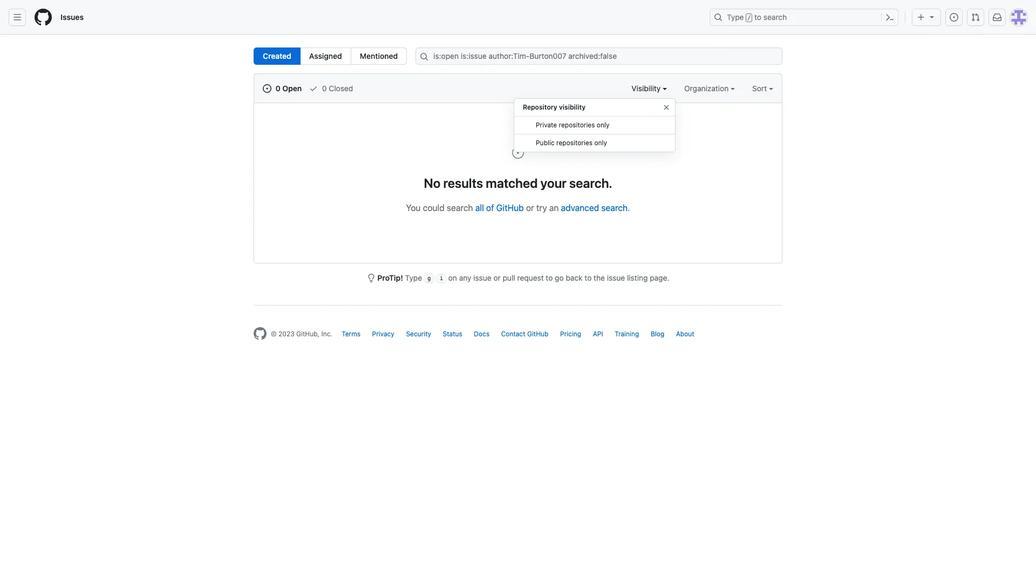 Task type: describe. For each thing, give the bounding box(es) containing it.
docs link
[[474, 330, 490, 338]]

repositories for private
[[559, 121, 595, 129]]

repository visibility
[[523, 103, 586, 111]]

0 for closed
[[322, 84, 327, 93]]

0 for open
[[276, 84, 281, 93]]

of
[[487, 203, 494, 213]]

issues
[[60, 12, 84, 22]]

all of github link
[[476, 203, 524, 213]]

organization button
[[685, 83, 736, 94]]

issue opened image inside 0 open link
[[263, 84, 272, 93]]

0 vertical spatial type
[[727, 12, 744, 22]]

sort
[[753, 84, 768, 93]]

private repositories only link
[[515, 117, 676, 134]]

blog
[[651, 330, 665, 338]]

git pull request image
[[972, 13, 981, 22]]

any
[[459, 273, 472, 282]]

.
[[628, 203, 631, 213]]

public repositories only
[[536, 139, 608, 147]]

docs
[[474, 330, 490, 338]]

could
[[423, 203, 445, 213]]

your
[[541, 176, 567, 191]]

only for private repositories only
[[597, 121, 610, 129]]

1 vertical spatial or
[[494, 273, 501, 282]]

assigned
[[309, 51, 342, 60]]

repositories for public
[[557, 139, 593, 147]]

0 open
[[274, 84, 302, 93]]

matched
[[486, 176, 538, 191]]

Issues search field
[[416, 48, 783, 65]]

visibility button
[[632, 83, 668, 94]]

1 horizontal spatial github
[[528, 330, 549, 338]]

command palette image
[[886, 13, 895, 22]]

request
[[518, 273, 544, 282]]

you
[[406, 203, 421, 213]]

0 vertical spatial or
[[526, 203, 535, 213]]

training
[[615, 330, 640, 338]]

no
[[424, 176, 441, 191]]

about
[[677, 330, 695, 338]]

© 2023 github, inc.
[[271, 330, 333, 338]]

Search all issues text field
[[416, 48, 783, 65]]

/
[[748, 14, 752, 22]]

go
[[555, 273, 564, 282]]

listing
[[628, 273, 648, 282]]

issues element
[[254, 48, 407, 65]]

no results matched your search.
[[424, 176, 613, 191]]

search.
[[570, 176, 613, 191]]

training link
[[615, 330, 640, 338]]

an
[[550, 203, 559, 213]]

assigned link
[[300, 48, 351, 65]]

public
[[536, 139, 555, 147]]

contact
[[502, 330, 526, 338]]

inc.
[[322, 330, 333, 338]]

status link
[[443, 330, 463, 338]]

you could search all of github or try an advanced search .
[[406, 203, 631, 213]]

triangle down image
[[928, 12, 937, 21]]



Task type: vqa. For each thing, say whether or not it's contained in the screenshot.
Contact GitHub link
yes



Task type: locate. For each thing, give the bounding box(es) containing it.
type left / on the top of the page
[[727, 12, 744, 22]]

github right contact on the bottom
[[528, 330, 549, 338]]

about link
[[677, 330, 695, 338]]

the
[[594, 273, 605, 282]]

0 horizontal spatial type
[[405, 273, 422, 282]]

security
[[406, 330, 432, 338]]

status
[[443, 330, 463, 338]]

closed
[[329, 84, 353, 93]]

1 horizontal spatial issue
[[607, 273, 626, 282]]

terms
[[342, 330, 361, 338]]

0 horizontal spatial to
[[546, 273, 553, 282]]

0 vertical spatial homepage image
[[35, 9, 52, 26]]

type left g
[[405, 273, 422, 282]]

1 0 from the left
[[276, 84, 281, 93]]

results
[[444, 176, 483, 191]]

contact github link
[[502, 330, 549, 338]]

try
[[537, 203, 547, 213]]

2 horizontal spatial to
[[755, 12, 762, 22]]

0 left open at the top
[[276, 84, 281, 93]]

open
[[283, 84, 302, 93]]

privacy link
[[372, 330, 395, 338]]

0 horizontal spatial issue
[[474, 273, 492, 282]]

pricing
[[561, 330, 582, 338]]

visibility
[[560, 103, 586, 111]]

issue opened image
[[951, 13, 959, 22], [263, 84, 272, 93], [512, 146, 525, 159]]

only up public repositories only link
[[597, 121, 610, 129]]

1 horizontal spatial type
[[727, 12, 744, 22]]

1 horizontal spatial to
[[585, 273, 592, 282]]

1 horizontal spatial search
[[602, 203, 628, 213]]

1 vertical spatial type
[[405, 273, 422, 282]]

0 vertical spatial github
[[497, 203, 524, 213]]

1 vertical spatial only
[[595, 139, 608, 147]]

issue opened image left git pull request image
[[951, 13, 959, 22]]

search right / on the top of the page
[[764, 12, 788, 22]]

terms link
[[342, 330, 361, 338]]

blog link
[[651, 330, 665, 338]]

0 vertical spatial repositories
[[559, 121, 595, 129]]

2 horizontal spatial issue opened image
[[951, 13, 959, 22]]

or left try
[[526, 203, 535, 213]]

homepage image left issues
[[35, 9, 52, 26]]

0 right check icon
[[322, 84, 327, 93]]

0 horizontal spatial homepage image
[[35, 9, 52, 26]]

visibility
[[632, 84, 663, 93]]

public repositories only link
[[515, 134, 676, 152]]

only inside private repositories only link
[[597, 121, 610, 129]]

repository
[[523, 103, 558, 111]]

0
[[276, 84, 281, 93], [322, 84, 327, 93]]

1 vertical spatial homepage image
[[254, 327, 267, 340]]

all
[[476, 203, 484, 213]]

pull
[[503, 273, 516, 282]]

private
[[536, 121, 557, 129]]

0 horizontal spatial 0
[[276, 84, 281, 93]]

0 horizontal spatial github
[[497, 203, 524, 213]]

private repositories only
[[536, 121, 610, 129]]

sort button
[[753, 83, 774, 94]]

filter by repository visiblity menu
[[514, 94, 676, 161]]

0 vertical spatial only
[[597, 121, 610, 129]]

to left go
[[546, 273, 553, 282]]

to right / on the top of the page
[[755, 12, 762, 22]]

0 horizontal spatial issue opened image
[[263, 84, 272, 93]]

1 vertical spatial repositories
[[557, 139, 593, 147]]

0 vertical spatial issue opened image
[[951, 13, 959, 22]]

homepage image
[[35, 9, 52, 26], [254, 327, 267, 340]]

protip!
[[378, 273, 403, 282]]

protip! type g
[[378, 273, 431, 282]]

advanced search link
[[561, 203, 628, 213]]

contact github
[[502, 330, 549, 338]]

1 vertical spatial github
[[528, 330, 549, 338]]

i on any issue or pull request to go back to the issue listing page.
[[440, 273, 670, 282]]

api
[[593, 330, 604, 338]]

pricing link
[[561, 330, 582, 338]]

only
[[597, 121, 610, 129], [595, 139, 608, 147]]

1 horizontal spatial homepage image
[[254, 327, 267, 340]]

issue right the
[[607, 273, 626, 282]]

1 horizontal spatial issue opened image
[[512, 146, 525, 159]]

on
[[449, 273, 457, 282]]

repositories down visibility
[[559, 121, 595, 129]]

g
[[428, 275, 431, 282]]

api link
[[593, 330, 604, 338]]

or left "pull" on the left of page
[[494, 273, 501, 282]]

check image
[[310, 84, 318, 93]]

0 closed link
[[310, 83, 353, 94]]

github
[[497, 203, 524, 213], [528, 330, 549, 338]]

plus image
[[918, 13, 926, 22]]

1 vertical spatial issue opened image
[[263, 84, 272, 93]]

only inside public repositories only link
[[595, 139, 608, 147]]

1 horizontal spatial or
[[526, 203, 535, 213]]

light bulb image
[[367, 274, 376, 282]]

2023
[[279, 330, 295, 338]]

2 0 from the left
[[322, 84, 327, 93]]

2 horizontal spatial search
[[764, 12, 788, 22]]

0 horizontal spatial search
[[447, 203, 473, 213]]

1 horizontal spatial 0
[[322, 84, 327, 93]]

issue right any
[[474, 273, 492, 282]]

repositories
[[559, 121, 595, 129], [557, 139, 593, 147]]

2 issue from the left
[[607, 273, 626, 282]]

privacy
[[372, 330, 395, 338]]

0 horizontal spatial or
[[494, 273, 501, 282]]

close menu image
[[663, 103, 671, 112]]

issue opened image left 0 open
[[263, 84, 272, 93]]

search down the search.
[[602, 203, 628, 213]]

security link
[[406, 330, 432, 338]]

github,
[[297, 330, 320, 338]]

issue opened image left public
[[512, 146, 525, 159]]

advanced
[[561, 203, 600, 213]]

github right of
[[497, 203, 524, 213]]

to
[[755, 12, 762, 22], [546, 273, 553, 282], [585, 273, 592, 282]]

0 open link
[[263, 83, 302, 94]]

i
[[440, 275, 443, 282]]

search image
[[420, 52, 429, 61]]

0 closed
[[320, 84, 353, 93]]

type
[[727, 12, 744, 22], [405, 273, 422, 282]]

footer containing © 2023 github, inc.
[[245, 305, 792, 367]]

page.
[[650, 273, 670, 282]]

or
[[526, 203, 535, 213], [494, 273, 501, 282]]

notifications image
[[994, 13, 1002, 22]]

homepage image left ©
[[254, 327, 267, 340]]

footer
[[245, 305, 792, 367]]

to left the
[[585, 273, 592, 282]]

2 vertical spatial issue opened image
[[512, 146, 525, 159]]

mentioned
[[360, 51, 398, 60]]

organization
[[685, 84, 731, 93]]

issue
[[474, 273, 492, 282], [607, 273, 626, 282]]

repositories down private repositories only
[[557, 139, 593, 147]]

type / to search
[[727, 12, 788, 22]]

1 issue from the left
[[474, 273, 492, 282]]

©
[[271, 330, 277, 338]]

mentioned link
[[351, 48, 407, 65]]

only for public repositories only
[[595, 139, 608, 147]]

search left all
[[447, 203, 473, 213]]

only down private repositories only link
[[595, 139, 608, 147]]

search
[[764, 12, 788, 22], [447, 203, 473, 213], [602, 203, 628, 213]]

back
[[566, 273, 583, 282]]



